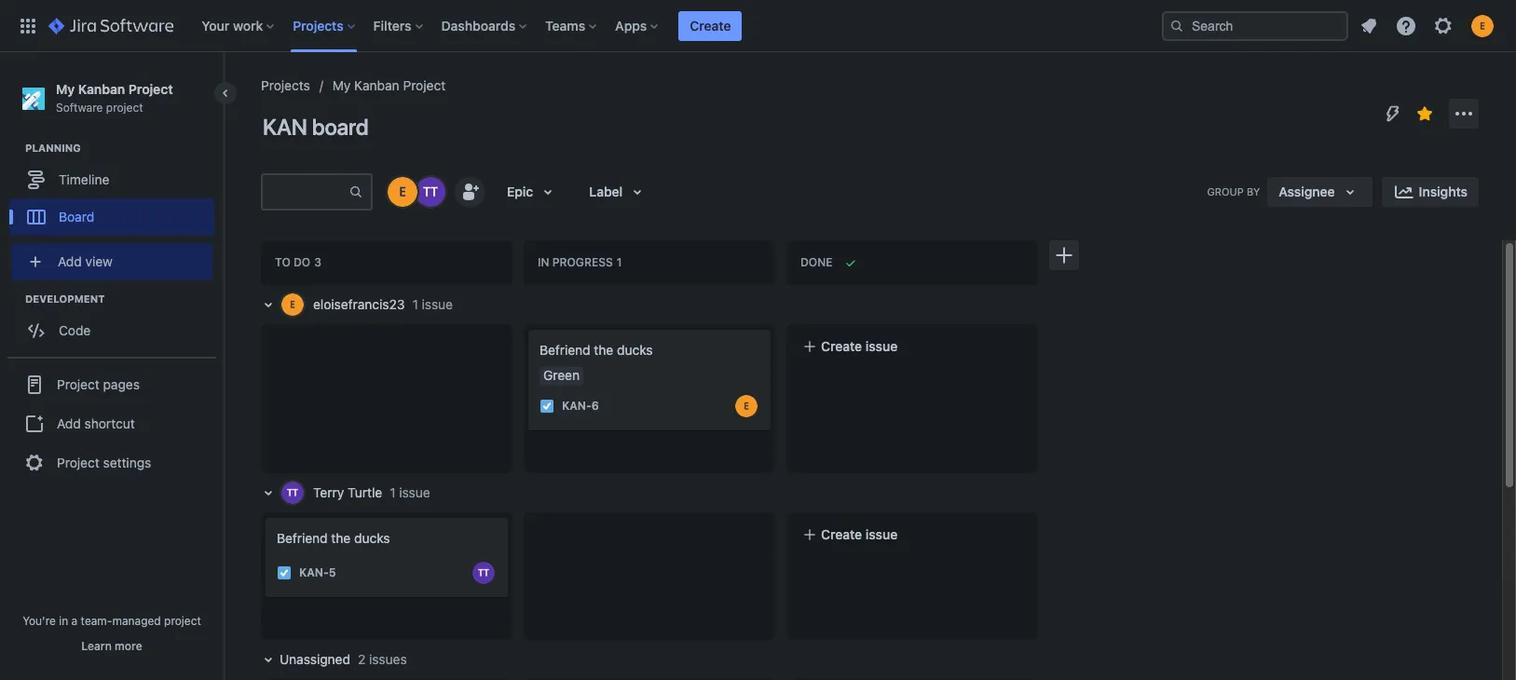 Task type: describe. For each thing, give the bounding box(es) containing it.
filters button
[[368, 11, 430, 41]]

board
[[312, 114, 369, 140]]

project inside my kanban project software project
[[106, 100, 143, 114]]

create inside button
[[690, 17, 731, 33]]

notifications image
[[1358, 14, 1381, 37]]

to do element
[[275, 256, 325, 270]]

apps
[[615, 17, 647, 33]]

learn more
[[81, 639, 142, 653]]

0 vertical spatial befriend the ducks
[[540, 342, 653, 358]]

create issue image
[[254, 672, 277, 680]]

5
[[329, 566, 336, 580]]

pages
[[103, 376, 140, 392]]

in progress element
[[538, 256, 626, 270]]

apps button
[[610, 11, 666, 41]]

create issue button for terry turtle 1 issue
[[791, 518, 1034, 552]]

software
[[56, 100, 103, 114]]

settings
[[103, 455, 151, 471]]

kan- for 6
[[562, 399, 592, 413]]

assignee: eloisefrancis23 image
[[735, 395, 758, 418]]

create issue button for eloisefrancis23 1 issue
[[791, 330, 1034, 364]]

more
[[115, 639, 142, 653]]

eloisefrancis23
[[313, 296, 405, 312]]

shortcut
[[84, 416, 135, 431]]

my for my kanban project
[[333, 77, 351, 93]]

star kan board image
[[1414, 103, 1436, 125]]

kan board
[[263, 114, 369, 140]]

learn more button
[[81, 639, 142, 654]]

add shortcut
[[57, 416, 135, 431]]

kan
[[263, 114, 307, 140]]

0 horizontal spatial befriend
[[277, 530, 328, 546]]

appswitcher icon image
[[17, 14, 39, 37]]

unassigned 2 issues
[[280, 652, 407, 667]]

my kanban project
[[333, 77, 446, 93]]

terry turtle 1 issue
[[313, 485, 430, 501]]

0 vertical spatial befriend
[[540, 342, 591, 358]]

development
[[25, 293, 105, 305]]

project pages
[[57, 376, 140, 392]]

6
[[592, 399, 599, 413]]

assignee: terry turtle image
[[473, 562, 495, 584]]

dashboards
[[441, 17, 516, 33]]

your profile and settings image
[[1472, 14, 1494, 37]]

in
[[538, 256, 549, 270]]

add view
[[58, 253, 113, 269]]

development group
[[9, 292, 223, 355]]

kan-5
[[299, 566, 336, 580]]

development image
[[3, 288, 25, 311]]

kan-6
[[562, 399, 599, 413]]

in progress
[[538, 256, 613, 270]]

group by
[[1208, 186, 1261, 198]]

1 horizontal spatial project
[[164, 614, 201, 628]]

Search this board text field
[[263, 175, 349, 209]]

2
[[358, 652, 366, 667]]

view
[[85, 253, 113, 269]]

insights button
[[1382, 177, 1479, 207]]

planning
[[25, 142, 81, 154]]

projects button
[[287, 11, 362, 41]]

terry turtle image
[[416, 177, 446, 207]]

create issue for eloisefrancis23 1 issue
[[821, 338, 898, 354]]

create column image
[[1053, 244, 1076, 267]]

unassigned
[[280, 652, 351, 667]]

search image
[[1170, 18, 1185, 33]]

eloisefrancis23 image
[[388, 177, 418, 207]]

progress
[[553, 256, 613, 270]]

1 vertical spatial the
[[331, 530, 351, 546]]

by
[[1247, 186, 1261, 198]]

eloisefrancis23 1 issue
[[313, 296, 453, 312]]

my kanban project software project
[[56, 81, 173, 114]]

0 vertical spatial ducks
[[617, 342, 653, 358]]

create for eloisefrancis23 1 issue
[[821, 338, 862, 354]]

kan- for 5
[[299, 566, 329, 580]]

do
[[294, 256, 311, 270]]

0 horizontal spatial befriend the ducks
[[277, 530, 390, 546]]

add people image
[[459, 181, 481, 203]]

create button
[[679, 11, 742, 41]]

a
[[71, 614, 78, 628]]

learn
[[81, 639, 112, 653]]



Task type: locate. For each thing, give the bounding box(es) containing it.
1 vertical spatial add
[[57, 416, 81, 431]]

add for add shortcut
[[57, 416, 81, 431]]

group containing project pages
[[7, 357, 216, 490]]

dashboards button
[[436, 11, 534, 41]]

kan-5 link
[[299, 565, 336, 581]]

settings image
[[1433, 14, 1455, 37]]

teams button
[[540, 11, 604, 41]]

1 horizontal spatial the
[[594, 342, 614, 358]]

my up the software
[[56, 81, 75, 97]]

add view button
[[11, 243, 213, 281]]

befriend up kan-6
[[540, 342, 591, 358]]

assignee
[[1279, 184, 1335, 199]]

timeline link
[[9, 161, 214, 199]]

add left view
[[58, 253, 82, 269]]

primary element
[[11, 0, 1162, 52]]

add left shortcut
[[57, 416, 81, 431]]

kanban for my kanban project
[[354, 77, 400, 93]]

ducks
[[617, 342, 653, 358], [354, 530, 390, 546]]

kanban for my kanban project software project
[[78, 81, 125, 97]]

issues
[[369, 652, 407, 667]]

1 vertical spatial projects
[[261, 77, 310, 93]]

task image left kan-6 link
[[540, 399, 555, 414]]

befriend the ducks up 5
[[277, 530, 390, 546]]

group
[[7, 357, 216, 490]]

add for add view
[[58, 253, 82, 269]]

the
[[594, 342, 614, 358], [331, 530, 351, 546]]

to
[[275, 256, 291, 270]]

0 vertical spatial projects
[[293, 17, 344, 33]]

1 right eloisefrancis23
[[412, 296, 418, 312]]

0 vertical spatial add
[[58, 253, 82, 269]]

project settings
[[57, 455, 151, 471]]

1 vertical spatial befriend the ducks
[[277, 530, 390, 546]]

projects up kan
[[261, 77, 310, 93]]

create issue button
[[791, 330, 1034, 364], [791, 518, 1034, 552]]

add
[[58, 253, 82, 269], [57, 416, 81, 431]]

0 vertical spatial the
[[594, 342, 614, 358]]

board link
[[9, 199, 214, 236]]

insights image
[[1393, 181, 1416, 203]]

1 horizontal spatial 1
[[412, 296, 418, 312]]

1 horizontal spatial befriend
[[540, 342, 591, 358]]

add inside button
[[57, 416, 81, 431]]

managed
[[112, 614, 161, 628]]

project right the software
[[106, 100, 143, 114]]

2 create issue button from the top
[[791, 518, 1034, 552]]

insights
[[1419, 184, 1468, 199]]

befriend the ducks
[[540, 342, 653, 358], [277, 530, 390, 546]]

my for my kanban project software project
[[56, 81, 75, 97]]

0 vertical spatial kan-
[[562, 399, 592, 413]]

1 create issue button from the top
[[791, 330, 1034, 364]]

turtle
[[348, 485, 382, 501]]

befriend the ducks up 6
[[540, 342, 653, 358]]

projects inside projects popup button
[[293, 17, 344, 33]]

0 vertical spatial create
[[690, 17, 731, 33]]

create issue
[[821, 338, 898, 354], [821, 527, 898, 543]]

0 horizontal spatial kan-
[[299, 566, 329, 580]]

task image for kan-6
[[540, 399, 555, 414]]

jira software image
[[48, 14, 174, 37], [48, 14, 174, 37]]

banner containing your work
[[0, 0, 1517, 52]]

my inside my kanban project software project
[[56, 81, 75, 97]]

befriend up kan-5
[[277, 530, 328, 546]]

your
[[202, 17, 230, 33]]

0 horizontal spatial the
[[331, 530, 351, 546]]

team-
[[81, 614, 112, 628]]

projects for projects popup button on the left of page
[[293, 17, 344, 33]]

1 vertical spatial befriend
[[277, 530, 328, 546]]

project
[[403, 77, 446, 93], [128, 81, 173, 97], [57, 376, 100, 392], [57, 455, 100, 471]]

task image
[[540, 399, 555, 414], [277, 566, 292, 581]]

planning image
[[3, 137, 25, 160]]

0 vertical spatial create issue
[[821, 338, 898, 354]]

task image left kan-5 link
[[277, 566, 292, 581]]

1 horizontal spatial kan-
[[562, 399, 592, 413]]

1 vertical spatial ducks
[[354, 530, 390, 546]]

1 vertical spatial create issue button
[[791, 518, 1034, 552]]

1 horizontal spatial task image
[[540, 399, 555, 414]]

0 horizontal spatial task image
[[277, 566, 292, 581]]

my up board
[[333, 77, 351, 93]]

create
[[690, 17, 731, 33], [821, 338, 862, 354], [821, 527, 862, 543]]

the up 5
[[331, 530, 351, 546]]

1 create issue from the top
[[821, 338, 898, 354]]

done
[[801, 256, 833, 270]]

automations menu button icon image
[[1382, 102, 1405, 124]]

1 horizontal spatial my
[[333, 77, 351, 93]]

1 horizontal spatial ducks
[[617, 342, 653, 358]]

0 horizontal spatial ducks
[[354, 530, 390, 546]]

1 vertical spatial create
[[821, 338, 862, 354]]

code link
[[9, 312, 214, 350]]

you're in a team-managed project
[[22, 614, 201, 628]]

0 horizontal spatial my
[[56, 81, 75, 97]]

banner
[[0, 0, 1517, 52]]

project inside my kanban project software project
[[128, 81, 173, 97]]

1 vertical spatial project
[[164, 614, 201, 628]]

1 right turtle
[[390, 485, 396, 501]]

filters
[[373, 17, 412, 33]]

create for terry turtle 1 issue
[[821, 527, 862, 543]]

0 vertical spatial task image
[[540, 399, 555, 414]]

you're
[[22, 614, 56, 628]]

project pages link
[[7, 365, 216, 406]]

your work button
[[196, 11, 282, 41]]

project right the managed
[[164, 614, 201, 628]]

0 horizontal spatial project
[[106, 100, 143, 114]]

code
[[59, 322, 91, 338]]

1 vertical spatial 1
[[390, 485, 396, 501]]

group
[[1208, 186, 1244, 198]]

teams
[[545, 17, 586, 33]]

0 vertical spatial project
[[106, 100, 143, 114]]

1 vertical spatial create issue
[[821, 527, 898, 543]]

work
[[233, 17, 263, 33]]

in
[[59, 614, 68, 628]]

1 vertical spatial kan-
[[299, 566, 329, 580]]

planning group
[[9, 141, 223, 242]]

issue
[[422, 296, 453, 312], [866, 338, 898, 354], [399, 485, 430, 501], [866, 527, 898, 543]]

projects link
[[261, 75, 310, 97]]

2 vertical spatial create
[[821, 527, 862, 543]]

terry
[[313, 485, 344, 501]]

project settings link
[[7, 443, 216, 484]]

create issue for terry turtle 1 issue
[[821, 527, 898, 543]]

1
[[412, 296, 418, 312], [390, 485, 396, 501]]

kanban
[[354, 77, 400, 93], [78, 81, 125, 97]]

my kanban project link
[[333, 75, 446, 97]]

Search field
[[1162, 11, 1349, 41]]

befriend
[[540, 342, 591, 358], [277, 530, 328, 546]]

timeline
[[59, 171, 109, 187]]

1 vertical spatial task image
[[277, 566, 292, 581]]

kanban up board
[[354, 77, 400, 93]]

kanban up the software
[[78, 81, 125, 97]]

2 create issue from the top
[[821, 527, 898, 543]]

my
[[333, 77, 351, 93], [56, 81, 75, 97]]

kan-6 link
[[562, 398, 599, 414]]

1 horizontal spatial kanban
[[354, 77, 400, 93]]

add inside dropdown button
[[58, 253, 82, 269]]

projects up projects link at top left
[[293, 17, 344, 33]]

your work
[[202, 17, 263, 33]]

kanban inside my kanban project software project
[[78, 81, 125, 97]]

add shortcut button
[[7, 406, 216, 443]]

1 horizontal spatial befriend the ducks
[[540, 342, 653, 358]]

0 vertical spatial create issue button
[[791, 330, 1034, 364]]

help image
[[1395, 14, 1418, 37]]

assignee button
[[1268, 177, 1373, 207]]

kan-
[[562, 399, 592, 413], [299, 566, 329, 580]]

to do
[[275, 256, 311, 270]]

0 horizontal spatial 1
[[390, 485, 396, 501]]

more image
[[1453, 103, 1476, 125]]

0 horizontal spatial kanban
[[78, 81, 125, 97]]

task image for kan-5
[[277, 566, 292, 581]]

projects
[[293, 17, 344, 33], [261, 77, 310, 93]]

the up 6
[[594, 342, 614, 358]]

project
[[106, 100, 143, 114], [164, 614, 201, 628]]

0 vertical spatial 1
[[412, 296, 418, 312]]

projects for projects link at top left
[[261, 77, 310, 93]]

board
[[59, 209, 94, 224]]



Task type: vqa. For each thing, say whether or not it's contained in the screenshot.
'Add' in Add shortcut button
yes



